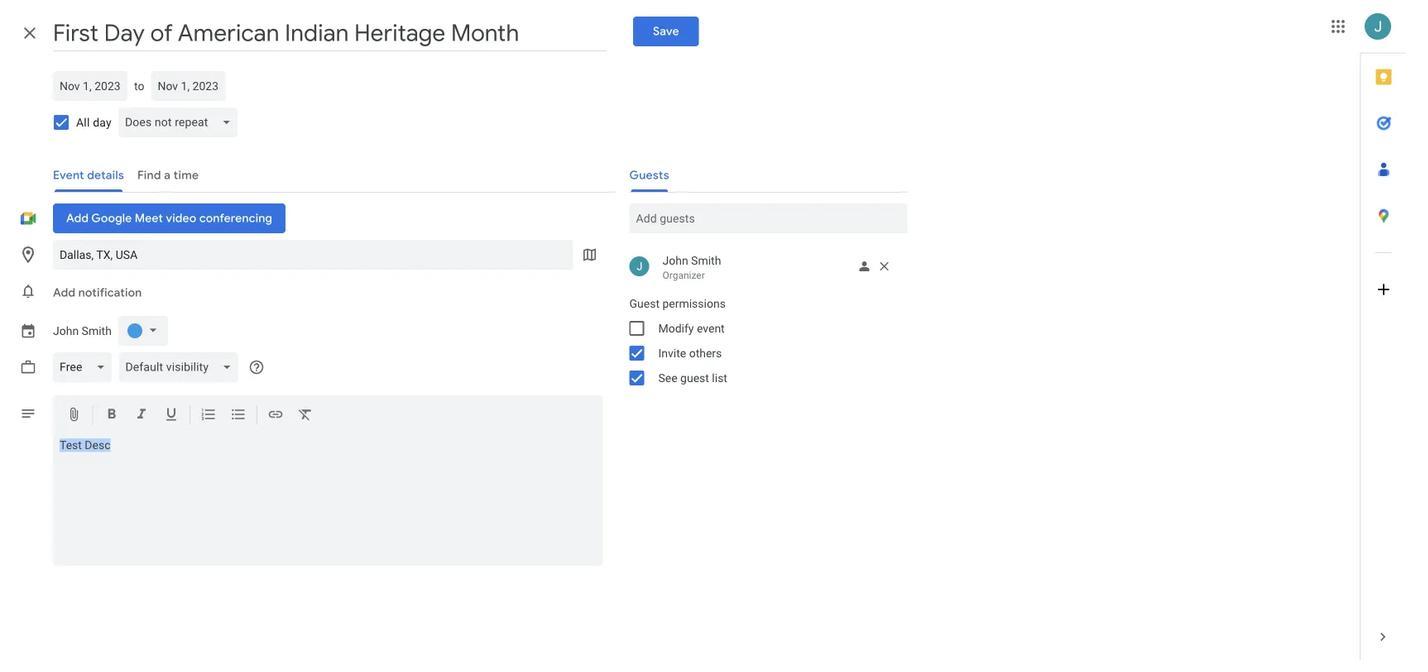 Task type: vqa. For each thing, say whether or not it's contained in the screenshot.
test
yes



Task type: locate. For each thing, give the bounding box(es) containing it.
add notification button
[[46, 273, 148, 313]]

john for john smith organizer
[[663, 254, 688, 267]]

group
[[616, 291, 908, 391]]

0 horizontal spatial john
[[53, 324, 79, 338]]

see
[[659, 371, 678, 385]]

None field
[[118, 108, 244, 137], [53, 353, 119, 382], [119, 353, 245, 382], [118, 108, 244, 137], [53, 353, 119, 382], [119, 353, 245, 382]]

permissions
[[663, 297, 726, 310]]

tab list
[[1361, 54, 1407, 614]]

invite
[[659, 346, 686, 360]]

italic image
[[133, 406, 150, 426]]

bulleted list image
[[230, 406, 247, 426]]

john for john smith
[[53, 324, 79, 338]]

john
[[663, 254, 688, 267], [53, 324, 79, 338]]

0 horizontal spatial smith
[[82, 324, 112, 338]]

add notification
[[53, 286, 142, 301]]

modify
[[659, 322, 694, 335]]

1 vertical spatial john
[[53, 324, 79, 338]]

Description text field
[[53, 439, 603, 563]]

test
[[60, 439, 82, 452]]

Start date text field
[[60, 76, 121, 96]]

smith inside john smith organizer
[[691, 254, 721, 267]]

list
[[712, 371, 728, 385]]

bold image
[[103, 406, 120, 426]]

0 vertical spatial john
[[663, 254, 688, 267]]

End date text field
[[158, 76, 219, 96]]

guest permissions
[[630, 297, 726, 310]]

john up 'organizer'
[[663, 254, 688, 267]]

notification
[[78, 286, 142, 301]]

1 horizontal spatial john
[[663, 254, 688, 267]]

insert link image
[[267, 406, 284, 426]]

smith down add notification
[[82, 324, 112, 338]]

Guests text field
[[636, 204, 901, 233]]

numbered list image
[[200, 406, 217, 426]]

1 horizontal spatial smith
[[691, 254, 721, 267]]

john inside john smith organizer
[[663, 254, 688, 267]]

guest
[[630, 297, 660, 310]]

save
[[653, 24, 679, 39]]

smith for john smith organizer
[[691, 254, 721, 267]]

smith
[[691, 254, 721, 267], [82, 324, 112, 338]]

Location text field
[[60, 240, 567, 270]]

1 vertical spatial smith
[[82, 324, 112, 338]]

smith up 'organizer'
[[691, 254, 721, 267]]

others
[[689, 346, 722, 360]]

john down add
[[53, 324, 79, 338]]

0 vertical spatial smith
[[691, 254, 721, 267]]



Task type: describe. For each thing, give the bounding box(es) containing it.
guest
[[681, 371, 709, 385]]

formatting options toolbar
[[53, 396, 603, 436]]

Title text field
[[53, 15, 607, 51]]

to
[[134, 79, 144, 93]]

john smith, organizer tree item
[[616, 250, 908, 285]]

add
[[53, 286, 75, 301]]

save button
[[633, 17, 699, 46]]

invite others
[[659, 346, 722, 360]]

underline image
[[163, 406, 180, 426]]

see guest list
[[659, 371, 728, 385]]

event
[[697, 322, 725, 335]]

test desc
[[60, 439, 111, 452]]

all day
[[76, 115, 112, 129]]

group containing guest permissions
[[616, 291, 908, 391]]

modify event
[[659, 322, 725, 335]]

day
[[93, 115, 112, 129]]

organizer
[[663, 270, 705, 281]]

remove formatting image
[[297, 406, 314, 426]]

desc
[[85, 439, 111, 452]]

john smith
[[53, 324, 112, 338]]

john smith organizer
[[663, 254, 721, 281]]

smith for john smith
[[82, 324, 112, 338]]

all
[[76, 115, 90, 129]]



